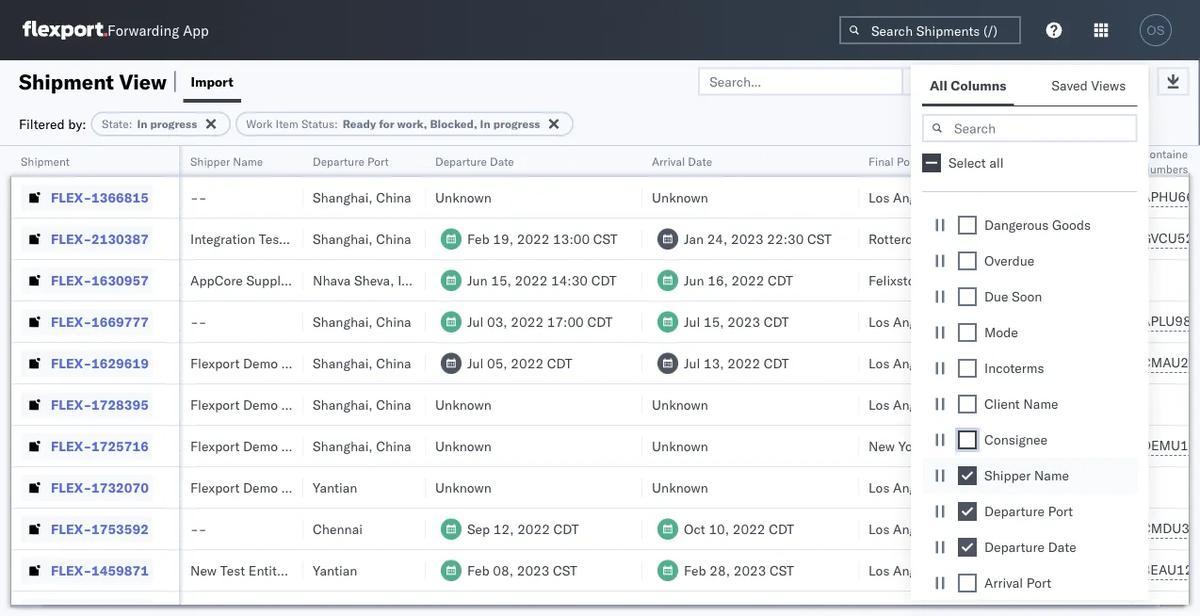Task type: locate. For each thing, give the bounding box(es) containing it.
jun up overdue
[[991, 230, 1012, 247]]

flex- down flex-1629619 button
[[51, 396, 91, 413]]

3 los from the top
[[869, 355, 890, 371]]

3 flexport from the top
[[190, 438, 240, 454]]

all columns
[[930, 77, 1007, 94]]

0 vertical spatial jan
[[684, 230, 704, 247]]

6 flex- from the top
[[51, 396, 91, 413]]

shipment down filtered
[[21, 154, 70, 168]]

in right blocked,
[[480, 117, 491, 131]]

1 -- from the top
[[190, 189, 207, 205]]

cst right 13:00
[[593, 230, 618, 247]]

1 demo from the top
[[243, 355, 278, 371]]

kingdom
[[983, 272, 1036, 288]]

12,
[[494, 521, 514, 537]]

08,
[[493, 562, 514, 579]]

2 vertical spatial 24,
[[1016, 521, 1037, 537]]

2 aug from the top
[[991, 313, 1015, 330]]

in right state at the left top
[[137, 117, 148, 131]]

co. for 1732070
[[331, 479, 350, 496]]

flex- down shipment button
[[51, 189, 91, 205]]

nhava
[[313, 272, 351, 288]]

appcore supply ltd
[[190, 272, 310, 288]]

2 china from the top
[[376, 230, 411, 247]]

nj
[[1018, 438, 1033, 454]]

flexport for flex-1725716
[[190, 438, 240, 454]]

oct for new york, ny / newark, nj
[[991, 438, 1013, 454]]

5 shanghai, china from the top
[[313, 396, 411, 413]]

flex-1459871
[[51, 562, 149, 579]]

aug left the 30,
[[991, 479, 1015, 496]]

flexport demo shipper co. for flex-1629619
[[190, 355, 350, 371]]

2023 up aug 01, 2022 cdt
[[1039, 230, 1072, 247]]

5 ca from the top
[[949, 479, 967, 496]]

1 horizontal spatial 19,
[[1015, 230, 1036, 247]]

new
[[869, 438, 895, 454], [190, 562, 217, 579]]

1 horizontal spatial :
[[335, 117, 338, 131]]

shipper
[[190, 154, 230, 168], [281, 355, 328, 371], [281, 396, 328, 413], [281, 438, 328, 454], [985, 467, 1031, 484], [281, 479, 328, 496]]

arrival for arrival date
[[652, 154, 685, 168]]

1 : from the left
[[129, 117, 132, 131]]

2 vertical spatial aug
[[991, 479, 1015, 496]]

los for 03,
[[869, 313, 890, 330]]

0 horizontal spatial jan
[[684, 230, 704, 247]]

jul for jul 15, 2023 cdt
[[684, 313, 701, 330]]

name inside button
[[233, 154, 263, 168]]

cdt down "17:00"
[[547, 355, 573, 371]]

1 vertical spatial --
[[190, 313, 207, 330]]

0 vertical spatial departure port
[[313, 154, 389, 168]]

oct 24, 2022 cdt down aug 30, 2022 cdt
[[991, 521, 1102, 537]]

19, up overdue
[[1015, 230, 1036, 247]]

3 angeles, from the top
[[893, 355, 945, 371]]

port right mar
[[1027, 575, 1052, 591]]

flex-1669777 button
[[21, 309, 152, 335]]

2 ca from the top
[[949, 313, 967, 330]]

jun for jun 16, 2022 cdt
[[684, 272, 705, 288]]

departure port button
[[303, 150, 407, 169]]

new for new york, ny / newark, nj
[[869, 438, 895, 454]]

1725716
[[91, 438, 149, 454]]

3 flex- from the top
[[51, 272, 91, 288]]

demo for flex-1629619
[[243, 355, 278, 371]]

1 co. from the top
[[331, 355, 350, 371]]

5 los from the top
[[869, 479, 890, 496]]

-- up "new test entity 2"
[[190, 521, 207, 537]]

jan up jun 16, 2022 cdt at the right top
[[684, 230, 704, 247]]

china for flex-1366815
[[376, 189, 411, 205]]

cmdu398
[[1142, 520, 1201, 537]]

flex-1725716
[[51, 438, 149, 454]]

2 in from the left
[[480, 117, 491, 131]]

departure up mar
[[985, 539, 1045, 556]]

jan 02, 2023 cst
[[991, 396, 1099, 413]]

2 horizontal spatial jun
[[991, 230, 1012, 247]]

-- down appcore
[[190, 313, 207, 330]]

7 flex- from the top
[[51, 438, 91, 454]]

2 vertical spatial --
[[190, 521, 207, 537]]

0 horizontal spatial departure date
[[435, 154, 514, 168]]

los angeles, ca for 03,
[[869, 313, 967, 330]]

oct up mar
[[991, 521, 1013, 537]]

0 horizontal spatial progress
[[150, 117, 197, 131]]

cst
[[593, 230, 618, 247], [808, 230, 832, 247], [1075, 396, 1099, 413], [553, 562, 578, 579], [770, 562, 794, 579]]

1 horizontal spatial jun
[[684, 272, 705, 288]]

4 los from the top
[[869, 396, 890, 413]]

6 shanghai, china from the top
[[313, 438, 411, 454]]

flex- for 1728395
[[51, 396, 91, 413]]

0 horizontal spatial 15,
[[491, 272, 512, 288]]

2023 right 28,
[[734, 562, 767, 579]]

jul 13, 2022 cdt
[[684, 355, 789, 371]]

departure date up 14,
[[985, 539, 1077, 556]]

1 yantian from the top
[[313, 479, 357, 496]]

4 shanghai, china from the top
[[313, 355, 411, 371]]

departure date down blocked,
[[435, 154, 514, 168]]

0 vertical spatial new
[[869, 438, 895, 454]]

1 horizontal spatial 03,
[[1018, 313, 1038, 330]]

2 -- from the top
[[190, 313, 207, 330]]

24, down the 30,
[[1016, 521, 1037, 537]]

1 flexport demo shipper co. from the top
[[190, 355, 350, 371]]

1 oct 24, 2022 cdt from the top
[[991, 438, 1102, 454]]

shanghai, china
[[313, 189, 411, 205], [313, 230, 411, 247], [313, 313, 411, 330], [313, 355, 411, 371], [313, 396, 411, 413], [313, 438, 411, 454]]

24,
[[707, 230, 728, 247], [1016, 438, 1037, 454], [1016, 521, 1037, 537]]

5 los angeles, ca from the top
[[869, 479, 967, 496]]

2023 for 02,
[[1038, 396, 1071, 413]]

0 horizontal spatial :
[[129, 117, 132, 131]]

file
[[1010, 73, 1033, 90]]

1 shanghai, china from the top
[[313, 189, 411, 205]]

4 flexport demo shipper co. from the top
[[190, 479, 350, 496]]

1 horizontal spatial progress
[[493, 117, 540, 131]]

flexport for flex-1629619
[[190, 355, 240, 371]]

flex- down flex-1728395 button
[[51, 438, 91, 454]]

1669777
[[91, 313, 149, 330]]

sep 12, 2022 cdt
[[467, 521, 579, 537]]

shanghai, for flex-1629619
[[313, 355, 373, 371]]

2022 right 16,
[[732, 272, 765, 288]]

shipment view
[[19, 68, 167, 94]]

1 vertical spatial yantian
[[313, 562, 357, 579]]

4 shanghai, from the top
[[313, 355, 373, 371]]

flex- for 2130387
[[51, 230, 91, 247]]

oct left nj
[[991, 438, 1013, 454]]

shanghai,
[[313, 189, 373, 205], [313, 230, 373, 247], [313, 313, 373, 330], [313, 355, 373, 371], [313, 396, 373, 413], [313, 438, 373, 454]]

4 ca from the top
[[949, 396, 967, 413]]

6 angeles, from the top
[[893, 521, 945, 537]]

None checkbox
[[958, 252, 977, 270], [958, 287, 977, 306], [958, 359, 977, 378], [958, 431, 977, 450], [958, 466, 977, 485], [958, 538, 977, 557], [958, 574, 977, 593], [958, 252, 977, 270], [958, 287, 977, 306], [958, 359, 977, 378], [958, 431, 977, 450], [958, 466, 977, 485], [958, 538, 977, 557], [958, 574, 977, 593]]

2022 left "17:00"
[[511, 313, 544, 330]]

supply
[[246, 272, 287, 288]]

0 horizontal spatial departure port
[[313, 154, 389, 168]]

shipment inside shipment button
[[21, 154, 70, 168]]

los for 02,
[[869, 396, 890, 413]]

flexport for flex-1728395
[[190, 396, 240, 413]]

4 flex- from the top
[[51, 313, 91, 330]]

2 angeles, from the top
[[893, 313, 945, 330]]

4 china from the top
[[376, 355, 411, 371]]

cdt right "17:00"
[[587, 313, 613, 330]]

oct 24, 2022 cdt up aug 30, 2022 cdt
[[991, 438, 1102, 454]]

3 ca from the top
[[949, 355, 967, 371]]

2022 right 05,
[[511, 355, 544, 371]]

yantian for co.
[[313, 479, 357, 496]]

view
[[119, 68, 167, 94]]

15, up the 13,
[[704, 313, 724, 330]]

resize handle column header
[[156, 146, 179, 616], [281, 146, 303, 616], [403, 146, 426, 616], [620, 146, 643, 616], [837, 146, 859, 616], [959, 146, 982, 616], [1110, 146, 1133, 616]]

1 vertical spatial shipment
[[21, 154, 70, 168]]

demo for flex-1732070
[[243, 479, 278, 496]]

-- down shipper name button
[[190, 189, 207, 205]]

date
[[490, 154, 514, 168], [688, 154, 713, 168], [991, 162, 1016, 176], [1048, 539, 1077, 556]]

1 china from the top
[[376, 189, 411, 205]]

1 horizontal spatial 15,
[[704, 313, 724, 330]]

unknown
[[435, 189, 492, 205], [652, 189, 709, 205], [991, 189, 1048, 205], [991, 355, 1048, 371], [435, 396, 492, 413], [652, 396, 709, 413], [435, 438, 492, 454], [652, 438, 709, 454], [435, 479, 492, 496], [652, 479, 709, 496]]

angeles, for 30,
[[893, 479, 945, 496]]

4 angeles, from the top
[[893, 396, 945, 413]]

2022 right the 13,
[[728, 355, 761, 371]]

2 flex- from the top
[[51, 230, 91, 247]]

3 demo from the top
[[243, 438, 278, 454]]

4 resize handle column header from the left
[[620, 146, 643, 616]]

china for flex-1728395
[[376, 396, 411, 413]]

16,
[[708, 272, 728, 288]]

jun 16, 2022 cdt
[[684, 272, 793, 288]]

4 co. from the top
[[331, 479, 350, 496]]

1 vertical spatial departure date
[[985, 539, 1077, 556]]

jan left 02,
[[991, 396, 1011, 413]]

resize handle column header for departure port
[[403, 146, 426, 616]]

shipment button
[[11, 150, 160, 169]]

resize handle column header for final port
[[959, 146, 982, 616]]

aphu669
[[1142, 188, 1201, 205]]

1 resize handle column header from the left
[[156, 146, 179, 616]]

1 horizontal spatial jan
[[991, 396, 1011, 413]]

united
[[940, 272, 979, 288]]

1 03, from the left
[[487, 313, 508, 330]]

6 shanghai, from the top
[[313, 438, 373, 454]]

0 horizontal spatial jun
[[467, 272, 488, 288]]

cst right 02,
[[1075, 396, 1099, 413]]

0 horizontal spatial new
[[190, 562, 217, 579]]

departure down blocked,
[[435, 154, 487, 168]]

feb up jun 15, 2022 14:30 cdt
[[467, 230, 490, 247]]

1 19, from the left
[[493, 230, 514, 247]]

6 resize handle column header from the left
[[959, 146, 982, 616]]

2022 right the 30,
[[1042, 479, 1075, 496]]

13,
[[704, 355, 724, 371]]

flex- for 1629619
[[51, 355, 91, 371]]

oct for los angeles, ca
[[991, 521, 1013, 537]]

2 shanghai, from the top
[[313, 230, 373, 247]]

co. for 1629619
[[331, 355, 350, 371]]

angeles, for 24,
[[893, 521, 945, 537]]

1 aug from the top
[[991, 272, 1015, 288]]

2 flexport demo shipper co. from the top
[[190, 396, 350, 413]]

jun right 'india'
[[467, 272, 488, 288]]

name down the work
[[233, 154, 263, 168]]

2 yantian from the top
[[313, 562, 357, 579]]

0 vertical spatial --
[[190, 189, 207, 205]]

10 flex- from the top
[[51, 562, 91, 579]]

jul left the 13,
[[684, 355, 701, 371]]

24, for los angeles, ca
[[1016, 521, 1037, 537]]

2 los from the top
[[869, 313, 890, 330]]

departure down status
[[313, 154, 365, 168]]

3 los angeles, ca from the top
[[869, 355, 967, 371]]

2022 right nj
[[1040, 438, 1073, 454]]

0 vertical spatial shipper name
[[190, 154, 263, 168]]

24, up 16,
[[707, 230, 728, 247]]

5 china from the top
[[376, 396, 411, 413]]

1 vertical spatial shipper name
[[985, 467, 1070, 484]]

jul up jul 13, 2022 cdt
[[684, 313, 701, 330]]

0 horizontal spatial 19,
[[493, 230, 514, 247]]

2022 right 12,
[[518, 521, 550, 537]]

1 flex- from the top
[[51, 189, 91, 205]]

flex- down flex-1630957 button at the left top of page
[[51, 313, 91, 330]]

8 flex- from the top
[[51, 479, 91, 496]]

flex-1753592 button
[[21, 516, 152, 542]]

2 resize handle column header from the left
[[281, 146, 303, 616]]

departure date button
[[426, 150, 624, 169]]

demu123
[[1142, 437, 1201, 454]]

0 vertical spatial departure date
[[435, 154, 514, 168]]

3 shanghai, from the top
[[313, 313, 373, 330]]

0 vertical spatial oct 24, 2022 cdt
[[991, 438, 1102, 454]]

shipment
[[19, 68, 114, 94], [21, 154, 70, 168]]

cdt up aug 30, 2022 cdt
[[1076, 438, 1102, 454]]

:
[[129, 117, 132, 131], [335, 117, 338, 131]]

china for flex-2130387
[[376, 230, 411, 247]]

1 vertical spatial arrival
[[985, 575, 1024, 591]]

oct 10, 2022 cdt
[[684, 521, 794, 537]]

flex- down flex-2130387 button
[[51, 272, 91, 288]]

9 flex- from the top
[[51, 521, 91, 537]]

4 demo from the top
[[243, 479, 278, 496]]

ca for 24,
[[949, 521, 967, 537]]

departure inside "departure port" button
[[313, 154, 365, 168]]

0 vertical spatial arrival
[[652, 154, 685, 168]]

1 shanghai, from the top
[[313, 189, 373, 205]]

jul for jul 05, 2022 cdt
[[467, 355, 484, 371]]

cst down the oct 10, 2022 cdt
[[770, 562, 794, 579]]

None checkbox
[[923, 154, 941, 172], [958, 216, 977, 235], [958, 323, 977, 342], [958, 395, 977, 414], [958, 502, 977, 521], [923, 154, 941, 172], [958, 216, 977, 235], [958, 323, 977, 342], [958, 395, 977, 414], [958, 502, 977, 521]]

24, for new york, ny / newark, nj
[[1016, 438, 1037, 454]]

mar
[[991, 562, 1015, 579]]

2 los angeles, ca from the top
[[869, 313, 967, 330]]

6 los from the top
[[869, 521, 890, 537]]

arrival inside button
[[652, 154, 685, 168]]

shanghai, china for flex-1669777
[[313, 313, 411, 330]]

2022 right 14,
[[1042, 562, 1075, 579]]

2023 left 22:30
[[731, 230, 764, 247]]

resize handle column header for arrival date
[[837, 146, 859, 616]]

1 vertical spatial aug
[[991, 313, 1015, 330]]

name
[[233, 154, 263, 168], [1024, 396, 1059, 412], [1035, 467, 1070, 484]]

feb left 28,
[[684, 562, 707, 579]]

ca for 02,
[[949, 396, 967, 413]]

quoted delivery date
[[991, 147, 1073, 176]]

aug
[[991, 272, 1015, 288], [991, 313, 1015, 330], [991, 479, 1015, 496]]

felixstowe,
[[869, 272, 936, 288]]

7 angeles, from the top
[[893, 562, 945, 579]]

flexport
[[190, 355, 240, 371], [190, 396, 240, 413], [190, 438, 240, 454], [190, 479, 240, 496]]

2 19, from the left
[[1015, 230, 1036, 247]]

1 progress from the left
[[150, 117, 197, 131]]

2 03, from the left
[[1018, 313, 1038, 330]]

shanghai, china for flex-2130387
[[313, 230, 411, 247]]

1 horizontal spatial departure port
[[985, 503, 1073, 520]]

state
[[102, 117, 129, 131]]

2 : from the left
[[335, 117, 338, 131]]

jan for jan 02, 2023 cst
[[991, 396, 1011, 413]]

shipper for flex-1725716
[[281, 438, 328, 454]]

goods
[[1053, 217, 1091, 233]]

4 los angeles, ca from the top
[[869, 396, 967, 413]]

3 resize handle column header from the left
[[403, 146, 426, 616]]

1 horizontal spatial departure date
[[985, 539, 1077, 556]]

: left ready
[[335, 117, 338, 131]]

departure port
[[313, 154, 389, 168], [985, 503, 1073, 520]]

2 flexport from the top
[[190, 396, 240, 413]]

24, right newark,
[[1016, 438, 1037, 454]]

2 oct 24, 2022 cdt from the top
[[991, 521, 1102, 537]]

china for flex-1725716
[[376, 438, 411, 454]]

shipper name button
[[181, 150, 285, 169]]

departure inside departure date button
[[435, 154, 487, 168]]

name down the consignee at the right of page
[[1035, 467, 1070, 484]]

ca for 30,
[[949, 479, 967, 496]]

3 aug from the top
[[991, 479, 1015, 496]]

name right client
[[1024, 396, 1059, 412]]

5 flex- from the top
[[51, 355, 91, 371]]

angeles, for 03,
[[893, 313, 945, 330]]

7 los from the top
[[869, 562, 890, 579]]

ltd
[[291, 272, 310, 288]]

jul up jul 05, 2022 cdt
[[467, 313, 484, 330]]

jul left 05,
[[467, 355, 484, 371]]

6 china from the top
[[376, 438, 411, 454]]

blocked,
[[430, 117, 477, 131]]

15, up jul 03, 2022 17:00 cdt
[[491, 272, 512, 288]]

flex- inside button
[[51, 438, 91, 454]]

2 demo from the top
[[243, 396, 278, 413]]

jul for jul 13, 2022 cdt
[[684, 355, 701, 371]]

6 ca from the top
[[949, 521, 967, 537]]

feb for feb 08, 2023 cst
[[467, 562, 490, 579]]

cst for feb 28, 2023 cst
[[770, 562, 794, 579]]

china for flex-1629619
[[376, 355, 411, 371]]

container
[[1142, 147, 1193, 161]]

oct 24, 2022 cdt
[[991, 438, 1102, 454], [991, 521, 1102, 537]]

progress
[[150, 117, 197, 131], [493, 117, 540, 131]]

1 vertical spatial 24,
[[1016, 438, 1037, 454]]

3 -- from the top
[[190, 521, 207, 537]]

1 flexport from the top
[[190, 355, 240, 371]]

yantian down chennai
[[313, 562, 357, 579]]

1 vertical spatial 15,
[[704, 313, 724, 330]]

5 resize handle column header from the left
[[837, 146, 859, 616]]

progress up departure date button
[[493, 117, 540, 131]]

3 china from the top
[[376, 313, 411, 330]]

incoterms
[[985, 360, 1045, 376]]

19, up jun 15, 2022 14:30 cdt
[[493, 230, 514, 247]]

feb left 08,
[[467, 562, 490, 579]]

departure date
[[435, 154, 514, 168], [985, 539, 1077, 556]]

los angeles, ca for 14,
[[869, 562, 967, 579]]

ny
[[932, 438, 950, 454]]

0 vertical spatial yantian
[[313, 479, 357, 496]]

0 horizontal spatial arrival
[[652, 154, 685, 168]]

flex- inside button
[[51, 230, 91, 247]]

2 progress from the left
[[493, 117, 540, 131]]

1 vertical spatial jan
[[991, 396, 1011, 413]]

consignee
[[985, 432, 1048, 448]]

cst down sep 12, 2022 cdt
[[553, 562, 578, 579]]

1 horizontal spatial arrival
[[985, 575, 1024, 591]]

new left york,
[[869, 438, 895, 454]]

1 vertical spatial departure port
[[985, 503, 1073, 520]]

container numbers
[[1142, 147, 1193, 176]]

shipment up by:
[[19, 68, 114, 94]]

shipper name down the work
[[190, 154, 263, 168]]

1 vertical spatial oct 24, 2022 cdt
[[991, 521, 1102, 537]]

progress down view
[[150, 117, 197, 131]]

Search... text field
[[698, 67, 904, 96]]

2023 right 08,
[[517, 562, 550, 579]]

flex- down flex-1669777 button
[[51, 355, 91, 371]]

oct left 10,
[[684, 521, 706, 537]]

0 horizontal spatial shipper name
[[190, 154, 263, 168]]

jun left 16,
[[684, 272, 705, 288]]

30,
[[1018, 479, 1038, 496]]

0 horizontal spatial 03,
[[487, 313, 508, 330]]

0 vertical spatial 15,
[[491, 272, 512, 288]]

5 angeles, from the top
[[893, 479, 945, 496]]

co. for 1728395
[[331, 396, 350, 413]]

2 co. from the top
[[331, 396, 350, 413]]

1 horizontal spatial new
[[869, 438, 895, 454]]

shipper name down nj
[[985, 467, 1070, 484]]

6 los angeles, ca from the top
[[869, 521, 967, 537]]

3 flexport demo shipper co. from the top
[[190, 438, 350, 454]]

0 horizontal spatial in
[[137, 117, 148, 131]]

departure port down ready
[[313, 154, 389, 168]]

0 vertical spatial shipment
[[19, 68, 114, 94]]

yantian for 2
[[313, 562, 357, 579]]

departure
[[313, 154, 365, 168], [435, 154, 487, 168], [985, 503, 1045, 520], [985, 539, 1045, 556]]

7 ca from the top
[[949, 562, 967, 579]]

flex- inside "button"
[[51, 479, 91, 496]]

shipment for shipment view
[[19, 68, 114, 94]]

5 shanghai, from the top
[[313, 396, 373, 413]]

4 flexport from the top
[[190, 479, 240, 496]]

3 shanghai, china from the top
[[313, 313, 411, 330]]

flex-2130387
[[51, 230, 149, 247]]

yantian up chennai
[[313, 479, 357, 496]]

all
[[990, 155, 1004, 171]]

jun
[[991, 230, 1012, 247], [467, 272, 488, 288], [684, 272, 705, 288]]

flex- for 1753592
[[51, 521, 91, 537]]

7 los angeles, ca from the top
[[869, 562, 967, 579]]

1 angeles, from the top
[[893, 189, 945, 205]]

2 shanghai, china from the top
[[313, 230, 411, 247]]

felixstowe, united kingdom
[[869, 272, 1036, 288]]

aug for aug 03, 2022 cdt
[[991, 313, 1015, 330]]

1 vertical spatial new
[[190, 562, 217, 579]]

aug 01, 2022 cdt
[[991, 272, 1103, 288]]

13:00
[[553, 230, 590, 247]]

2023 right 02,
[[1038, 396, 1071, 413]]

: down view
[[129, 117, 132, 131]]

2 vertical spatial name
[[1035, 467, 1070, 484]]

3 co. from the top
[[331, 438, 350, 454]]

flex- for 1459871
[[51, 562, 91, 579]]

aug down the due
[[991, 313, 1015, 330]]

shipper for flex-1728395
[[281, 396, 328, 413]]

flex- down flex-1753592 button
[[51, 562, 91, 579]]

2022 left 13:00
[[517, 230, 550, 247]]

los for 14,
[[869, 562, 890, 579]]

1 vertical spatial name
[[1024, 396, 1059, 412]]

flexport for flex-1732070
[[190, 479, 240, 496]]

0 vertical spatial aug
[[991, 272, 1015, 288]]

all
[[930, 77, 948, 94]]

1 horizontal spatial in
[[480, 117, 491, 131]]

flex-1732070
[[51, 479, 149, 496]]

03, up 05,
[[487, 313, 508, 330]]

jul
[[467, 313, 484, 330], [684, 313, 701, 330], [467, 355, 484, 371], [684, 355, 701, 371]]

0 vertical spatial name
[[233, 154, 263, 168]]



Task type: describe. For each thing, give the bounding box(es) containing it.
03, for jul
[[487, 313, 508, 330]]

ca for 03,
[[949, 313, 967, 330]]

by:
[[68, 115, 86, 132]]

arrival port
[[985, 575, 1052, 591]]

jun for jun 15, 2022 14:30 cdt
[[467, 272, 488, 288]]

1 los from the top
[[869, 189, 890, 205]]

14,
[[1018, 562, 1039, 579]]

shanghai, for flex-1366815
[[313, 189, 373, 205]]

-- for flex-1669777
[[190, 313, 207, 330]]

client name
[[985, 396, 1059, 412]]

arrival date button
[[643, 150, 841, 169]]

17:00
[[547, 313, 584, 330]]

2023 for 19,
[[1039, 230, 1072, 247]]

exception
[[1037, 73, 1098, 90]]

cdt down goods
[[1078, 272, 1103, 288]]

2130387
[[91, 230, 149, 247]]

chennai
[[313, 521, 363, 537]]

shipper for flex-1732070
[[281, 479, 328, 496]]

2022 right the 01,
[[1042, 272, 1075, 288]]

cdt right 14,
[[1078, 562, 1104, 579]]

demo for flex-1725716
[[243, 438, 278, 454]]

select
[[949, 155, 986, 171]]

cdt down jul 15, 2023 cdt
[[764, 355, 789, 371]]

shanghai, china for flex-1629619
[[313, 355, 411, 371]]

shanghai, for flex-2130387
[[313, 230, 373, 247]]

2023 for 15,
[[728, 313, 761, 330]]

jul for jul 03, 2022 17:00 cdt
[[467, 313, 484, 330]]

feb for feb 28, 2023 cst
[[684, 562, 707, 579]]

los angeles, ca for 24,
[[869, 521, 967, 537]]

co. for 1725716
[[331, 438, 350, 454]]

departure port inside "departure port" button
[[313, 154, 389, 168]]

flex-1732070 button
[[21, 474, 152, 501]]

work,
[[397, 117, 427, 131]]

feb for feb 19, 2022 13:00 cst
[[467, 230, 490, 247]]

19, for feb
[[493, 230, 514, 247]]

jun 19, 2023 cdt
[[991, 230, 1101, 247]]

10,
[[709, 521, 730, 537]]

7 resize handle column header from the left
[[1110, 146, 1133, 616]]

flex-1459871 button
[[21, 557, 152, 584]]

filtered by:
[[19, 115, 86, 132]]

final port
[[869, 154, 918, 168]]

0 vertical spatial 24,
[[707, 230, 728, 247]]

1728395
[[91, 396, 149, 413]]

jan 24, 2023 22:30 cst
[[684, 230, 832, 247]]

cdt right 14:30
[[591, 272, 617, 288]]

new for new test entity 2
[[190, 562, 217, 579]]

dangerous goods
[[985, 217, 1091, 233]]

shipper name inside button
[[190, 154, 263, 168]]

28,
[[710, 562, 730, 579]]

mar 14, 2022 cdt
[[991, 562, 1104, 579]]

01,
[[1018, 272, 1038, 288]]

shanghai, for flex-1669777
[[313, 313, 373, 330]]

los for 24,
[[869, 521, 890, 537]]

flex-1629619 button
[[21, 350, 152, 376]]

port down for
[[367, 154, 389, 168]]

flexport demo shipper co. for flex-1725716
[[190, 438, 350, 454]]

import
[[191, 73, 233, 90]]

shanghai, for flex-1725716
[[313, 438, 373, 454]]

oct 24, 2022 cdt for new york, ny / newark, nj
[[991, 438, 1102, 454]]

14:30
[[551, 272, 588, 288]]

1366815
[[91, 189, 149, 205]]

feb 08, 2023 cst
[[467, 562, 578, 579]]

forwarding app link
[[23, 21, 209, 40]]

quoted
[[991, 147, 1029, 161]]

cdt down aug 01, 2022 cdt
[[1078, 313, 1103, 330]]

2022 down soon
[[1042, 313, 1075, 330]]

forwarding app
[[107, 21, 209, 39]]

new test entity 2
[[190, 562, 295, 579]]

jun for jun 19, 2023 cdt
[[991, 230, 1012, 247]]

15, for jul
[[704, 313, 724, 330]]

jul 03, 2022 17:00 cdt
[[467, 313, 613, 330]]

los angeles, ca for 02,
[[869, 396, 967, 413]]

flex- for 1366815
[[51, 189, 91, 205]]

departure down the 30,
[[985, 503, 1045, 520]]

2
[[287, 562, 295, 579]]

jun 15, 2022 14:30 cdt
[[467, 272, 617, 288]]

-- for flex-1753592
[[190, 521, 207, 537]]

gvcu526
[[1142, 230, 1201, 246]]

port right final
[[897, 154, 918, 168]]

03, for aug
[[1018, 313, 1038, 330]]

shanghai, china for flex-1366815
[[313, 189, 411, 205]]

oct 24, 2022 cdt for los angeles, ca
[[991, 521, 1102, 537]]

all columns button
[[923, 69, 1014, 106]]

aug for aug 01, 2022 cdt
[[991, 272, 1015, 288]]

flexport demo shipper co. for flex-1732070
[[190, 479, 350, 496]]

cdt up feb 08, 2023 cst
[[554, 521, 579, 537]]

2023 for 24,
[[731, 230, 764, 247]]

shipper inside button
[[190, 154, 230, 168]]

container numbers button
[[1133, 142, 1201, 176]]

flex-1629619
[[51, 355, 149, 371]]

date inside the quoted delivery date
[[991, 162, 1016, 176]]

2023 for 08,
[[517, 562, 550, 579]]

jan for jan 24, 2023 22:30 cst
[[684, 230, 704, 247]]

flex- for 1630957
[[51, 272, 91, 288]]

quoted delivery date button
[[982, 142, 1114, 176]]

1629619
[[91, 355, 149, 371]]

shanghai, for flex-1728395
[[313, 396, 373, 413]]

shipper for flex-1629619
[[281, 355, 328, 371]]

1630957
[[91, 272, 149, 288]]

numbers
[[1142, 162, 1189, 176]]

2022 left 14:30
[[515, 272, 548, 288]]

cdt down jun 16, 2022 cdt at the right top
[[764, 313, 789, 330]]

shanghai, china for flex-1725716
[[313, 438, 411, 454]]

aug 30, 2022 cdt
[[991, 479, 1103, 496]]

resize handle column header for shipper name
[[281, 146, 303, 616]]

ca for 14,
[[949, 562, 967, 579]]

flexport demo shipper co. for flex-1728395
[[190, 396, 350, 413]]

los for 30,
[[869, 479, 890, 496]]

beau123
[[1142, 562, 1201, 578]]

cst for feb 08, 2023 cst
[[553, 562, 578, 579]]

1732070
[[91, 479, 149, 496]]

cdt up aug 01, 2022 cdt
[[1075, 230, 1101, 247]]

cmau223
[[1142, 354, 1201, 371]]

aug 03, 2022 cdt
[[991, 313, 1103, 330]]

columns
[[951, 77, 1007, 94]]

filtered
[[19, 115, 65, 132]]

nhava sheva, india
[[313, 272, 428, 288]]

delivery
[[1032, 147, 1073, 161]]

jul 15, 2023 cdt
[[684, 313, 789, 330]]

2022 up mar 14, 2022 cdt
[[1040, 521, 1073, 537]]

os
[[1147, 23, 1165, 37]]

resize handle column header for shipment
[[156, 146, 179, 616]]

arrival for arrival port
[[985, 575, 1024, 591]]

work
[[246, 117, 273, 131]]

final port button
[[859, 150, 963, 169]]

jul 05, 2022 cdt
[[467, 355, 573, 371]]

overdue
[[985, 253, 1035, 269]]

flex- for 1725716
[[51, 438, 91, 454]]

aug for aug 30, 2022 cdt
[[991, 479, 1015, 496]]

cdt down 22:30
[[768, 272, 793, 288]]

os button
[[1135, 8, 1178, 52]]

port down aug 30, 2022 cdt
[[1048, 503, 1073, 520]]

soon
[[1012, 288, 1043, 305]]

india
[[398, 272, 428, 288]]

departure date inside button
[[435, 154, 514, 168]]

shanghai, china for flex-1728395
[[313, 396, 411, 413]]

arrival date
[[652, 154, 713, 168]]

flex-1366815 button
[[21, 184, 152, 211]]

feb 19, 2022 13:00 cst
[[467, 230, 618, 247]]

demo for flex-1728395
[[243, 396, 278, 413]]

Search Shipments (/) text field
[[840, 16, 1022, 44]]

2023 for 28,
[[734, 562, 767, 579]]

flex-1728395
[[51, 396, 149, 413]]

22:30
[[767, 230, 804, 247]]

1 horizontal spatial shipper name
[[985, 467, 1070, 484]]

flex-1728395 button
[[21, 392, 152, 418]]

cdt up mar 14, 2022 cdt
[[1076, 521, 1102, 537]]

final
[[869, 154, 894, 168]]

19, for jun
[[1015, 230, 1036, 247]]

china for flex-1669777
[[376, 313, 411, 330]]

1 in from the left
[[137, 117, 148, 131]]

cdt up feb 28, 2023 cst
[[769, 521, 794, 537]]

item
[[276, 117, 298, 131]]

forwarding
[[107, 21, 179, 39]]

cdt right the 30,
[[1078, 479, 1103, 496]]

shipment for shipment
[[21, 154, 70, 168]]

1 los angeles, ca from the top
[[869, 189, 967, 205]]

15, for jun
[[491, 272, 512, 288]]

flex- for 1732070
[[51, 479, 91, 496]]

flex-1366815
[[51, 189, 149, 205]]

due
[[985, 288, 1009, 305]]

angeles, for 14,
[[893, 562, 945, 579]]

1 ca from the top
[[949, 189, 967, 205]]

cst for jan 02, 2023 cst
[[1075, 396, 1099, 413]]

entity
[[249, 562, 284, 579]]

-- for flex-1366815
[[190, 189, 207, 205]]

work item status : ready for work, blocked, in progress
[[246, 117, 540, 131]]

cst right 22:30
[[808, 230, 832, 247]]

2022 right 10,
[[733, 521, 766, 537]]

Search text field
[[923, 114, 1138, 142]]

flex-2130387 button
[[21, 226, 152, 252]]

app
[[183, 21, 209, 39]]

flex- for 1669777
[[51, 313, 91, 330]]

los angeles, ca for 30,
[[869, 479, 967, 496]]

flexport. image
[[23, 21, 107, 40]]



Task type: vqa. For each thing, say whether or not it's contained in the screenshot.


